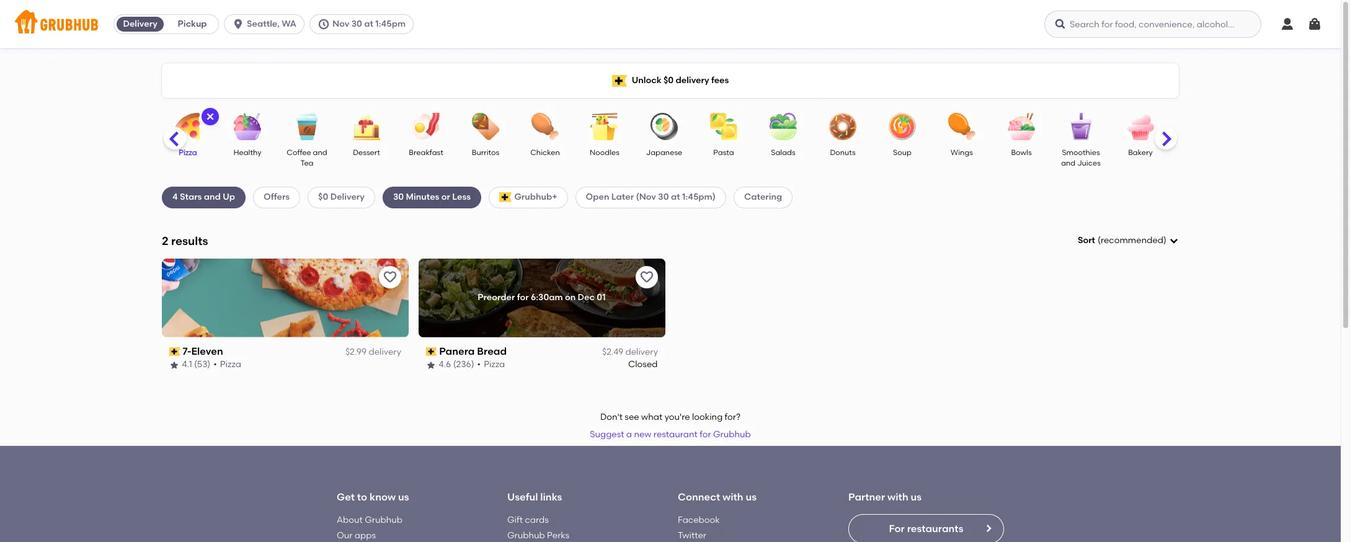 Task type: locate. For each thing, give the bounding box(es) containing it.
delivery left 'pickup'
[[123, 19, 157, 29]]

1 horizontal spatial and
[[313, 148, 327, 157]]

pizza down the eleven on the bottom left of the page
[[220, 359, 242, 370]]

30
[[351, 19, 362, 29], [393, 192, 404, 202], [658, 192, 669, 202]]

facebook link
[[678, 515, 720, 525]]

2 star icon image from the left
[[426, 360, 436, 370]]

0 horizontal spatial •
[[214, 359, 217, 370]]

0 vertical spatial for
[[517, 292, 529, 303]]

• pizza down "bread"
[[478, 359, 505, 370]]

grubhub perks link
[[507, 530, 570, 541]]

none field containing sort
[[1078, 234, 1179, 247]]

links
[[540, 491, 562, 503]]

save this restaurant button
[[379, 266, 401, 288], [636, 266, 658, 288]]

useful
[[507, 491, 538, 503]]

1 horizontal spatial us
[[746, 491, 757, 503]]

star icon image for 4.1
[[169, 360, 179, 370]]

$2.99
[[345, 347, 367, 357]]

1 • from the left
[[214, 359, 217, 370]]

0 vertical spatial and
[[313, 148, 327, 157]]

save this restaurant image
[[639, 270, 654, 285]]

for restaurants link
[[848, 514, 1004, 542]]

coffee
[[287, 148, 311, 157]]

• down the panera bread
[[478, 359, 481, 370]]

and down smoothies
[[1061, 159, 1076, 168]]

$2.49
[[602, 347, 623, 357]]

and inside smoothies and juices
[[1061, 159, 1076, 168]]

1 vertical spatial grubhub plus flag logo image
[[499, 193, 512, 202]]

0 vertical spatial at
[[364, 19, 373, 29]]

$0
[[664, 75, 674, 85], [318, 192, 328, 202]]

pizza down pizza image
[[179, 148, 197, 157]]

2 horizontal spatial us
[[911, 491, 922, 503]]

us right connect
[[746, 491, 757, 503]]

0 horizontal spatial and
[[204, 192, 221, 202]]

grubhub+
[[514, 192, 557, 202]]

1 • pizza from the left
[[214, 359, 242, 370]]

1 vertical spatial for
[[700, 429, 711, 440]]

us right know
[[398, 491, 409, 503]]

delivery for panera bread
[[625, 347, 658, 357]]

at
[[364, 19, 373, 29], [671, 192, 680, 202]]

facebook
[[678, 515, 720, 525]]

see
[[625, 412, 639, 422]]

30 left minutes
[[393, 192, 404, 202]]

1 horizontal spatial svg image
[[232, 18, 244, 30]]

star icon image
[[169, 360, 179, 370], [426, 360, 436, 370]]

1:45pm)
[[682, 192, 716, 202]]

star icon image left 4.1
[[169, 360, 179, 370]]

1 vertical spatial and
[[1061, 159, 1076, 168]]

30 right (nov
[[658, 192, 669, 202]]

and inside coffee and tea
[[313, 148, 327, 157]]

chicken
[[530, 148, 560, 157]]

svg image
[[1307, 17, 1322, 32], [318, 18, 330, 30], [1054, 18, 1067, 30], [1169, 236, 1179, 246]]

wings image
[[940, 113, 984, 140]]

unlock
[[632, 75, 662, 85]]

svg image inside nov 30 at 1:45pm button
[[318, 18, 330, 30]]

and for smoothies and juices
[[1061, 159, 1076, 168]]

pickup
[[178, 19, 207, 29]]

us for partner with us
[[911, 491, 922, 503]]

1 with from the left
[[723, 491, 743, 503]]

1 horizontal spatial save this restaurant button
[[636, 266, 658, 288]]

2 with from the left
[[888, 491, 908, 503]]

grubhub inside gift cards grubhub perks
[[507, 530, 545, 541]]

healthy image
[[226, 113, 269, 140]]

2 horizontal spatial pizza
[[484, 359, 505, 370]]

star icon image down subscription pass image
[[426, 360, 436, 370]]

• for (53)
[[214, 359, 217, 370]]

pizza down "bread"
[[484, 359, 505, 370]]

2 • pizza from the left
[[478, 359, 505, 370]]

0 vertical spatial $0
[[664, 75, 674, 85]]

for down looking
[[700, 429, 711, 440]]

1 vertical spatial grubhub
[[365, 515, 402, 525]]

pasta image
[[702, 113, 746, 140]]

grubhub down know
[[365, 515, 402, 525]]

our
[[337, 530, 353, 541]]

nov
[[332, 19, 349, 29]]

1 horizontal spatial for
[[700, 429, 711, 440]]

2 horizontal spatial and
[[1061, 159, 1076, 168]]

minutes
[[406, 192, 439, 202]]

you're
[[665, 412, 690, 422]]

delivery
[[123, 19, 157, 29], [330, 192, 365, 202]]

nov 30 at 1:45pm
[[332, 19, 406, 29]]

delivery up closed
[[625, 347, 658, 357]]

$2.49 delivery
[[602, 347, 658, 357]]

delivery right $2.99
[[369, 347, 401, 357]]

seattle, wa button
[[224, 14, 309, 34]]

1 horizontal spatial $0
[[664, 75, 674, 85]]

1 horizontal spatial grubhub
[[507, 530, 545, 541]]

twitter link
[[678, 530, 706, 541]]

4 stars and up
[[172, 192, 235, 202]]

us up 'for restaurants' link
[[911, 491, 922, 503]]

1 horizontal spatial star icon image
[[426, 360, 436, 370]]

svg image
[[1280, 17, 1295, 32], [232, 18, 244, 30], [205, 112, 215, 122]]

save this restaurant button for panera bread
[[636, 266, 658, 288]]

don't
[[600, 412, 623, 422]]

• pizza
[[214, 359, 242, 370], [478, 359, 505, 370]]

grubhub inside button
[[713, 429, 751, 440]]

with right partner
[[888, 491, 908, 503]]

0 horizontal spatial with
[[723, 491, 743, 503]]

sort ( recommended )
[[1078, 235, 1167, 246]]

nov 30 at 1:45pm button
[[309, 14, 419, 34]]

pickup button
[[166, 14, 218, 34]]

svg image inside "seattle, wa" button
[[232, 18, 244, 30]]

2 horizontal spatial grubhub
[[713, 429, 751, 440]]

looking
[[692, 412, 723, 422]]

about grubhub our apps
[[337, 515, 402, 541]]

0 horizontal spatial svg image
[[205, 112, 215, 122]]

delivery down dessert
[[330, 192, 365, 202]]

None field
[[1078, 234, 1179, 247]]

restaurants
[[907, 523, 964, 535]]

at inside nov 30 at 1:45pm button
[[364, 19, 373, 29]]

star icon image for 4.6
[[426, 360, 436, 370]]

soup
[[893, 148, 912, 157]]

0 vertical spatial delivery
[[123, 19, 157, 29]]

0 horizontal spatial grubhub
[[365, 515, 402, 525]]

2 results
[[162, 234, 208, 248]]

0 horizontal spatial delivery
[[369, 347, 401, 357]]

1 vertical spatial delivery
[[330, 192, 365, 202]]

smoothies
[[1062, 148, 1100, 157]]

0 horizontal spatial save this restaurant button
[[379, 266, 401, 288]]

dessert
[[353, 148, 380, 157]]

2 horizontal spatial delivery
[[676, 75, 709, 85]]

1 horizontal spatial at
[[671, 192, 680, 202]]

with right connect
[[723, 491, 743, 503]]

catering
[[744, 192, 782, 202]]

0 horizontal spatial for
[[517, 292, 529, 303]]

• pizza for 4.6 (236)
[[478, 359, 505, 370]]

$0 down coffee and tea
[[318, 192, 328, 202]]

3 us from the left
[[911, 491, 922, 503]]

7-
[[183, 345, 192, 357]]

1 horizontal spatial •
[[478, 359, 481, 370]]

coffee and tea
[[287, 148, 327, 168]]

4.6
[[439, 359, 451, 370]]

grubhub plus flag logo image left grubhub+
[[499, 193, 512, 202]]

preorder for 6:30am on dec 01
[[478, 292, 606, 303]]

30 inside nov 30 at 1:45pm button
[[351, 19, 362, 29]]

at left 1:45pm
[[364, 19, 373, 29]]

1 horizontal spatial with
[[888, 491, 908, 503]]

burritos image
[[464, 113, 507, 140]]

to
[[357, 491, 367, 503]]

with
[[723, 491, 743, 503], [888, 491, 908, 503]]

1 horizontal spatial • pizza
[[478, 359, 505, 370]]

30 minutes or less
[[393, 192, 471, 202]]

0 horizontal spatial • pizza
[[214, 359, 242, 370]]

2 save this restaurant button from the left
[[636, 266, 658, 288]]

$0 right unlock
[[664, 75, 674, 85]]

2 vertical spatial and
[[204, 192, 221, 202]]

1 vertical spatial $0
[[318, 192, 328, 202]]

grubhub inside the about grubhub our apps
[[365, 515, 402, 525]]

juices
[[1077, 159, 1101, 168]]

• right (53)
[[214, 359, 217, 370]]

2 horizontal spatial 30
[[658, 192, 669, 202]]

2 us from the left
[[746, 491, 757, 503]]

for left 6:30am
[[517, 292, 529, 303]]

1 save this restaurant button from the left
[[379, 266, 401, 288]]

grubhub down for?
[[713, 429, 751, 440]]

1 horizontal spatial delivery
[[625, 347, 658, 357]]

4
[[172, 192, 178, 202]]

4.6 (236)
[[439, 359, 475, 370]]

and up 'tea'
[[313, 148, 327, 157]]

0 vertical spatial grubhub plus flag logo image
[[612, 75, 627, 87]]

at left 1:45pm)
[[671, 192, 680, 202]]

pizza for 4.1
[[220, 359, 242, 370]]

0 horizontal spatial star icon image
[[169, 360, 179, 370]]

30 right nov
[[351, 19, 362, 29]]

bakery image
[[1119, 113, 1162, 140]]

stars
[[180, 192, 202, 202]]

1 horizontal spatial pizza
[[220, 359, 242, 370]]

connect
[[678, 491, 720, 503]]

0 horizontal spatial $0
[[318, 192, 328, 202]]

0 horizontal spatial grubhub plus flag logo image
[[499, 193, 512, 202]]

grubhub plus flag logo image
[[612, 75, 627, 87], [499, 193, 512, 202]]

noodles image
[[583, 113, 626, 140]]

and for coffee and tea
[[313, 148, 327, 157]]

noodles
[[590, 148, 620, 157]]

grubhub down gift cards link
[[507, 530, 545, 541]]

0 vertical spatial grubhub
[[713, 429, 751, 440]]

get
[[337, 491, 355, 503]]

for
[[889, 523, 905, 535]]

eleven
[[192, 345, 223, 357]]

•
[[214, 359, 217, 370], [478, 359, 481, 370]]

delivery left fees
[[676, 75, 709, 85]]

tea
[[300, 159, 314, 168]]

and left up
[[204, 192, 221, 202]]

offers
[[264, 192, 290, 202]]

• pizza for 4.1 (53)
[[214, 359, 242, 370]]

useful links
[[507, 491, 562, 503]]

2 • from the left
[[478, 359, 481, 370]]

2 vertical spatial grubhub
[[507, 530, 545, 541]]

1 star icon image from the left
[[169, 360, 179, 370]]

1 horizontal spatial delivery
[[330, 192, 365, 202]]

with for partner
[[888, 491, 908, 503]]

us
[[398, 491, 409, 503], [746, 491, 757, 503], [911, 491, 922, 503]]

• pizza down the eleven on the bottom left of the page
[[214, 359, 242, 370]]

0 horizontal spatial us
[[398, 491, 409, 503]]

0 horizontal spatial at
[[364, 19, 373, 29]]

1 vertical spatial at
[[671, 192, 680, 202]]

0 horizontal spatial 30
[[351, 19, 362, 29]]

unlock $0 delivery fees
[[632, 75, 729, 85]]

subscription pass image
[[169, 347, 180, 356]]

results
[[171, 234, 208, 248]]

get to know us
[[337, 491, 409, 503]]

grubhub plus flag logo image left unlock
[[612, 75, 627, 87]]

1 horizontal spatial grubhub plus flag logo image
[[612, 75, 627, 87]]

Search for food, convenience, alcohol... search field
[[1044, 11, 1262, 38]]

save this restaurant image
[[383, 270, 398, 285]]

0 horizontal spatial delivery
[[123, 19, 157, 29]]



Task type: describe. For each thing, give the bounding box(es) containing it.
for restaurants
[[889, 523, 964, 535]]

pasta
[[713, 148, 734, 157]]

twitter
[[678, 530, 706, 541]]

soup image
[[881, 113, 924, 140]]

preorder
[[478, 292, 515, 303]]

2
[[162, 234, 168, 248]]

fees
[[711, 75, 729, 85]]

pizza image
[[166, 113, 210, 140]]

know
[[370, 491, 396, 503]]

bowls image
[[1000, 113, 1043, 140]]

wa
[[282, 19, 296, 29]]

• for (236)
[[478, 359, 481, 370]]

sort
[[1078, 235, 1095, 246]]

burritos
[[472, 148, 499, 157]]

(53)
[[194, 359, 211, 370]]

breakfast image
[[404, 113, 448, 140]]

our apps link
[[337, 530, 376, 541]]

(
[[1098, 235, 1101, 246]]

for inside button
[[700, 429, 711, 440]]

none field inside 2 results main content
[[1078, 234, 1179, 247]]

panera bread
[[440, 345, 507, 357]]

partner
[[848, 491, 885, 503]]

gift
[[507, 515, 523, 525]]

right image
[[984, 523, 994, 533]]

suggest a new restaurant for grubhub button
[[584, 424, 757, 446]]

later
[[611, 192, 634, 202]]

at inside 2 results main content
[[671, 192, 680, 202]]

$0 delivery
[[318, 192, 365, 202]]

smoothies and juices image
[[1059, 113, 1103, 140]]

japanese image
[[643, 113, 686, 140]]

don't see what you're looking for?
[[600, 412, 741, 422]]

or
[[441, 192, 450, 202]]

01
[[597, 292, 606, 303]]

delivery inside 2 results main content
[[330, 192, 365, 202]]

$2.99 delivery
[[345, 347, 401, 357]]

perks
[[547, 530, 570, 541]]

salads
[[771, 148, 796, 157]]

salads image
[[762, 113, 805, 140]]

panera
[[440, 345, 475, 357]]

healthy
[[233, 148, 261, 157]]

seattle,
[[247, 19, 280, 29]]

chicken image
[[523, 113, 567, 140]]

us for connect with us
[[746, 491, 757, 503]]

donuts image
[[821, 113, 865, 140]]

7-eleven
[[183, 345, 223, 357]]

suggest a new restaurant for grubhub
[[590, 429, 751, 440]]

2 results main content
[[0, 48, 1341, 542]]

a
[[626, 429, 632, 440]]

bowls
[[1011, 148, 1032, 157]]

1:45pm
[[375, 19, 406, 29]]

7-eleven logo image
[[162, 258, 409, 337]]

(nov
[[636, 192, 656, 202]]

main navigation navigation
[[0, 0, 1341, 48]]

open later (nov 30 at 1:45pm)
[[586, 192, 716, 202]]

connect with us
[[678, 491, 757, 503]]

delivery for 7-eleven
[[369, 347, 401, 357]]

grubhub plus flag logo image for unlock $0 delivery fees
[[612, 75, 627, 87]]

subscription pass image
[[426, 347, 437, 356]]

on
[[565, 292, 576, 303]]

apps
[[355, 530, 376, 541]]

6:30am
[[531, 292, 563, 303]]

4.1
[[182, 359, 192, 370]]

facebook twitter
[[678, 515, 720, 541]]

4.1 (53)
[[182, 359, 211, 370]]

gift cards link
[[507, 515, 549, 525]]

new
[[634, 429, 652, 440]]

about
[[337, 515, 363, 525]]

1 horizontal spatial 30
[[393, 192, 404, 202]]

suggest
[[590, 429, 624, 440]]

pizza for 4.6
[[484, 359, 505, 370]]

open
[[586, 192, 609, 202]]

seattle, wa
[[247, 19, 296, 29]]

bakery
[[1128, 148, 1153, 157]]

coffee and tea image
[[285, 113, 329, 140]]

0 horizontal spatial pizza
[[179, 148, 197, 157]]

wings
[[951, 148, 973, 157]]

restaurant
[[654, 429, 698, 440]]

smoothies and juices
[[1061, 148, 1101, 168]]

dessert image
[[345, 113, 388, 140]]

japanese
[[646, 148, 682, 157]]

save this restaurant button for 7-eleven
[[379, 266, 401, 288]]

partner with us
[[848, 491, 922, 503]]

cards
[[525, 515, 549, 525]]

ice cream image
[[1178, 113, 1222, 140]]

delivery inside button
[[123, 19, 157, 29]]

recommended
[[1101, 235, 1164, 246]]

with for connect
[[723, 491, 743, 503]]

1 us from the left
[[398, 491, 409, 503]]

2 horizontal spatial svg image
[[1280, 17, 1295, 32]]

less
[[452, 192, 471, 202]]

dec
[[578, 292, 595, 303]]

(236)
[[453, 359, 475, 370]]

about grubhub link
[[337, 515, 402, 525]]

grubhub plus flag logo image for grubhub+
[[499, 193, 512, 202]]

closed
[[629, 359, 658, 370]]

donuts
[[830, 148, 856, 157]]

bread
[[477, 345, 507, 357]]

)
[[1164, 235, 1167, 246]]

delivery button
[[114, 14, 166, 34]]

breakfast
[[409, 148, 443, 157]]



Task type: vqa. For each thing, say whether or not it's contained in the screenshot.
'field' to the middle
no



